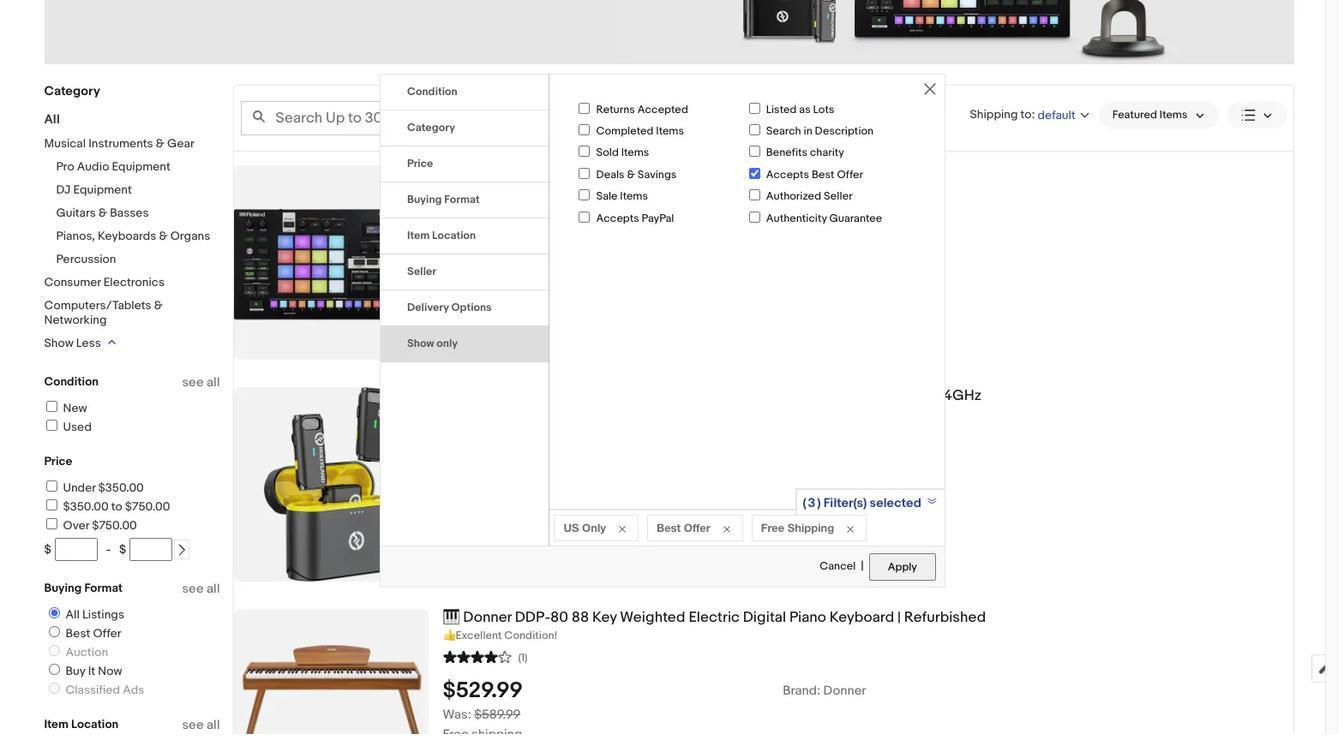 Task type: describe. For each thing, give the bounding box(es) containing it.
👍excellent
[[443, 629, 502, 643]]

🎹 donner ddp-80 88 key weighted electric digital piano keyboard | refurbished 👍excellent condition!
[[443, 610, 986, 643]]

under
[[63, 481, 96, 496]]

buy it now link
[[42, 665, 126, 679]]

sale
[[596, 190, 618, 203]]

all for all musical instruments & gear pro audio equipment dj equipment guitars & basses pianos, keyboards & organs percussion consumer electronics computers/tablets & networking show less
[[44, 111, 60, 128]]

buy
[[66, 665, 85, 679]]

shipping
[[788, 521, 835, 535]]

0 vertical spatial equipment
[[112, 160, 171, 174]]

1 vertical spatial $350.00
[[63, 500, 109, 515]]

pro
[[56, 160, 74, 174]]

free
[[761, 521, 785, 535]]

Best Offer radio
[[48, 627, 60, 638]]

1 vertical spatial condition
[[44, 375, 99, 389]]

us
[[564, 521, 579, 535]]

0 vertical spatial $750.00
[[125, 500, 170, 515]]

all for all listings
[[66, 608, 80, 623]]

refurbished inside 🎹 donner ddp-80 88 key weighted electric digital piano keyboard | refurbished 👍excellent condition!
[[905, 610, 986, 627]]

all for all listings
[[207, 581, 220, 598]]

Under $350.00 checkbox
[[46, 481, 57, 492]]

Returns Accepted checkbox
[[579, 103, 590, 114]]

listed as lots
[[766, 103, 835, 116]]

dj equipment link
[[56, 183, 132, 197]]

2 ebay refurbished from the top
[[461, 450, 557, 465]]

roland verselab mv-1 production studio refurbished
[[443, 166, 796, 183]]

0 vertical spatial location
[[432, 229, 476, 242]]

accepts for accepts paypal
[[596, 212, 640, 225]]

charity
[[810, 146, 845, 160]]

3 see from the top
[[182, 718, 204, 734]]

submit price range image
[[176, 545, 188, 557]]

brand: roland
[[783, 225, 864, 242]]

hollyland lark m1 wireless lavalier microphone, noise cancellation 656ft 2.4ghz link
[[443, 388, 1294, 405]]

microphone,
[[675, 388, 759, 405]]

(1) link
[[443, 649, 528, 665]]

now
[[98, 665, 122, 679]]

pro audio equipment link
[[56, 160, 171, 174]]

less
[[76, 336, 101, 351]]

items for completed items
[[656, 124, 684, 138]]

0 vertical spatial best
[[812, 168, 835, 182]]

🎹
[[443, 610, 460, 627]]

m1
[[540, 388, 557, 405]]

& down 'dj equipment' link
[[99, 206, 107, 220]]

$350.00 to $750.00 link
[[43, 500, 170, 515]]

completed items
[[596, 124, 684, 138]]

583 results
[[644, 111, 708, 125]]

1
[[582, 166, 587, 183]]

hollyland lark m1 wireless lavalier microphone, noise cancellation 656ft 2.4ghz image
[[264, 388, 398, 582]]

listed
[[766, 103, 797, 116]]

(1)
[[518, 652, 528, 665]]

accepted
[[638, 103, 688, 116]]

🎹 donner ddp-80 88 key weighted electric digital piano keyboard | refurbished link
[[443, 610, 1294, 628]]

1 vertical spatial $750.00
[[92, 519, 137, 533]]

delivery options
[[407, 301, 492, 314]]

electronics
[[103, 275, 165, 290]]

guitars
[[56, 206, 96, 220]]

under $350.00
[[63, 481, 144, 496]]

production
[[590, 166, 664, 183]]

1 ebay from the top
[[461, 248, 488, 262]]

hollyland lark m1 wireless lavalier microphone, noise cancellation 656ft 2.4ghz
[[443, 388, 982, 405]]

$350.00 to $750.00
[[63, 500, 170, 515]]

Completed Items checkbox
[[579, 124, 590, 136]]

Maximum Value text field
[[130, 539, 173, 562]]

1 vertical spatial item
[[44, 718, 69, 732]]

delivery
[[407, 301, 449, 314]]

sold items
[[596, 146, 649, 160]]

all listings link
[[42, 608, 128, 623]]

114
[[443, 225, 459, 242]]

Sale Items checkbox
[[579, 190, 590, 201]]

)
[[818, 495, 821, 512]]

1 vertical spatial best offer
[[66, 627, 121, 641]]

paypal
[[642, 212, 674, 225]]

& left "organs"
[[159, 229, 168, 244]]

2.4ghz
[[932, 388, 982, 405]]

lark
[[509, 388, 537, 405]]

noise
[[762, 388, 801, 405]]

dj
[[56, 183, 71, 197]]

$350.00 to $750.00 checkbox
[[46, 500, 57, 511]]

1 vertical spatial format
[[84, 581, 123, 596]]

items for sale items
[[620, 190, 648, 203]]

0 vertical spatial offer
[[837, 168, 864, 182]]

1 vertical spatial best
[[657, 521, 681, 535]]

options
[[451, 301, 492, 314]]

80
[[551, 610, 568, 627]]

digital
[[743, 610, 786, 627]]

classified ads link
[[42, 683, 148, 698]]

New checkbox
[[46, 401, 57, 412]]

new
[[63, 401, 87, 416]]

0 horizontal spatial offer
[[93, 627, 121, 641]]

refurbished down watching
[[490, 248, 557, 262]]

auction
[[66, 646, 108, 660]]

buy it now
[[66, 665, 122, 679]]

Authorized Seller checkbox
[[749, 190, 760, 201]]

keyboard
[[830, 610, 895, 627]]

wireless
[[560, 388, 618, 405]]

0 vertical spatial best offer
[[657, 521, 711, 535]]

Sold Items checkbox
[[579, 146, 590, 157]]

top rated plus
[[798, 201, 884, 218]]

lavalier
[[621, 388, 671, 405]]

0 vertical spatial $350.00
[[98, 481, 144, 496]]

2 vertical spatial best
[[66, 627, 90, 641]]

see all button for new
[[182, 375, 220, 391]]

authenticity
[[766, 212, 827, 225]]

returns
[[596, 103, 635, 116]]

top
[[798, 201, 819, 218]]

to
[[111, 500, 122, 515]]

(
[[803, 495, 807, 512]]

Benefits charity checkbox
[[749, 146, 760, 157]]

donner for 🎹
[[463, 610, 512, 627]]

watching
[[462, 225, 515, 242]]

Search in Description checkbox
[[749, 124, 760, 136]]

price inside tab list
[[407, 157, 433, 170]]

Used checkbox
[[46, 420, 57, 431]]

description
[[815, 124, 874, 138]]

condition inside tab list
[[407, 85, 458, 98]]

us only
[[564, 521, 606, 535]]

condition!
[[504, 629, 558, 643]]

cancel button
[[819, 553, 857, 582]]

refurbished inside the roland verselab mv-1 production studio refurbished link
[[714, 166, 796, 183]]

listings
[[82, 608, 124, 623]]

[object undefined] image
[[783, 201, 884, 218]]

brand: for donner
[[783, 683, 821, 700]]

114 watching
[[443, 225, 515, 242]]

-
[[106, 543, 111, 557]]

close image
[[924, 83, 936, 95]]

savings
[[638, 168, 677, 182]]



Task type: vqa. For each thing, say whether or not it's contained in the screenshot.
wercham-31 (1080)
no



Task type: locate. For each thing, give the bounding box(es) containing it.
1 horizontal spatial buying
[[407, 193, 442, 206]]

1 vertical spatial location
[[71, 718, 119, 732]]

0 horizontal spatial roland
[[443, 166, 489, 183]]

all for new
[[207, 375, 220, 391]]

$ for minimum value text box
[[44, 543, 51, 557]]

item location down $527.99
[[407, 229, 476, 242]]

brand: inside brand: donner was: $589.99
[[783, 683, 821, 700]]

1 see all button from the top
[[182, 375, 220, 391]]

items
[[656, 124, 684, 138], [621, 146, 649, 160], [620, 190, 648, 203]]

filter(s)
[[824, 495, 867, 512]]

2 vertical spatial all
[[207, 718, 220, 734]]

1 horizontal spatial $
[[119, 543, 126, 557]]

$350.00 up the 'to'
[[98, 481, 144, 496]]

0 vertical spatial seller
[[824, 190, 853, 203]]

classified
[[66, 683, 120, 698]]

all
[[44, 111, 60, 128], [66, 608, 80, 623]]

items up accepts paypal
[[620, 190, 648, 203]]

cancel
[[820, 560, 856, 574]]

consumer electronics link
[[44, 275, 165, 290]]

1 vertical spatial item location
[[44, 718, 119, 732]]

1 vertical spatial seller
[[407, 265, 437, 278]]

3 see all from the top
[[182, 718, 220, 734]]

buying format up all listings link
[[44, 581, 123, 596]]

see all button for all listings
[[182, 581, 220, 598]]

accepts paypal
[[596, 212, 674, 225]]

only
[[582, 521, 606, 535]]

computers/tablets & networking link
[[44, 298, 163, 328]]

$ right -
[[119, 543, 126, 557]]

1 vertical spatial buying
[[44, 581, 82, 596]]

1 show from the left
[[44, 336, 73, 351]]

0 horizontal spatial item location
[[44, 718, 119, 732]]

plus
[[860, 201, 884, 218]]

0 horizontal spatial category
[[44, 83, 100, 99]]

equipment down 'instruments'
[[112, 160, 171, 174]]

sale items
[[596, 190, 648, 203]]

0 vertical spatial format
[[444, 193, 480, 206]]

benefits charity
[[766, 146, 845, 160]]

ebay down 114 watching
[[461, 248, 488, 262]]

show inside "all musical instruments & gear pro audio equipment dj equipment guitars & basses pianos, keyboards & organs percussion consumer electronics computers/tablets & networking show less"
[[44, 336, 73, 351]]

1 vertical spatial equipment
[[73, 183, 132, 197]]

refurbished
[[714, 166, 796, 183], [490, 248, 557, 262], [490, 450, 557, 465], [905, 610, 986, 627]]

1 ebay refurbished from the top
[[461, 248, 557, 262]]

Accepts PayPal checkbox
[[579, 212, 590, 223]]

ebay down hollyland
[[461, 450, 488, 465]]

& right deals
[[627, 168, 635, 182]]

donner up 👍excellent
[[463, 610, 512, 627]]

1 vertical spatial category
[[407, 121, 455, 134]]

2 all from the top
[[207, 581, 220, 598]]

0 horizontal spatial location
[[71, 718, 119, 732]]

seller up authenticity guarantee
[[824, 190, 853, 203]]

hollyland
[[443, 388, 505, 405]]

networking
[[44, 313, 107, 328]]

buying format up 114
[[407, 193, 480, 206]]

show
[[44, 336, 73, 351], [407, 337, 434, 350]]

& down the electronics
[[154, 298, 163, 313]]

1 brand: from the top
[[783, 225, 821, 242]]

items up deals & savings at the top
[[621, 146, 649, 160]]

2 see all from the top
[[182, 581, 220, 598]]

brand:
[[783, 225, 821, 242], [783, 683, 821, 700]]

refurbished up authorized seller checkbox
[[714, 166, 796, 183]]

1 vertical spatial accepts
[[596, 212, 640, 225]]

1 vertical spatial see
[[182, 581, 204, 598]]

Deals & Savings checkbox
[[579, 168, 590, 179]]

0 vertical spatial price
[[407, 157, 433, 170]]

Accepts Best Offer checkbox
[[749, 168, 760, 179]]

authenticity guarantee
[[766, 212, 883, 225]]

donner inside 🎹 donner ddp-80 88 key weighted electric digital piano keyboard | refurbished 👍excellent condition!
[[463, 610, 512, 627]]

percussion link
[[56, 252, 116, 267]]

Over $750.00 checkbox
[[46, 519, 57, 530]]

1 vertical spatial brand:
[[783, 683, 821, 700]]

deals
[[596, 168, 625, 182]]

🎹 donner ddp-80 88 key weighted electric digital piano keyboard | refurbished image
[[234, 610, 428, 735]]

deals & savings
[[596, 168, 677, 182]]

2 brand: from the top
[[783, 683, 821, 700]]

benefits
[[766, 146, 808, 160]]

0 vertical spatial buying
[[407, 193, 442, 206]]

0 vertical spatial brand:
[[783, 225, 821, 242]]

used link
[[43, 420, 92, 435]]

0 horizontal spatial all
[[44, 111, 60, 128]]

roland verselab mv-1 production studio refurbished link
[[443, 166, 1294, 183]]

all inside "all musical instruments & gear pro audio equipment dj equipment guitars & basses pianos, keyboards & organs percussion consumer electronics computers/tablets & networking show less"
[[44, 111, 60, 128]]

1 see from the top
[[182, 375, 204, 391]]

2 vertical spatial items
[[620, 190, 648, 203]]

donner
[[463, 610, 512, 627], [824, 683, 867, 700]]

$750.00 right the 'to'
[[125, 500, 170, 515]]

see for new
[[182, 375, 204, 391]]

0 vertical spatial all
[[207, 375, 220, 391]]

keyboards
[[98, 229, 156, 244]]

it
[[88, 665, 95, 679]]

0 horizontal spatial condition
[[44, 375, 99, 389]]

buying left $527.99
[[407, 193, 442, 206]]

show left only
[[407, 337, 434, 350]]

1 horizontal spatial item
[[407, 229, 430, 242]]

0 vertical spatial buying format
[[407, 193, 480, 206]]

0 vertical spatial ebay refurbished
[[461, 248, 557, 262]]

selected
[[870, 495, 922, 512]]

results
[[667, 111, 708, 125]]

musical instruments & gear link
[[44, 136, 194, 151]]

best down charity
[[812, 168, 835, 182]]

2 show from the left
[[407, 337, 434, 350]]

guitars & basses link
[[56, 206, 149, 220]]

0 vertical spatial category
[[44, 83, 100, 99]]

0 vertical spatial roland
[[443, 166, 489, 183]]

as
[[800, 103, 811, 116]]

1 vertical spatial price
[[44, 455, 72, 469]]

item location down classified
[[44, 718, 119, 732]]

sold
[[596, 146, 619, 160]]

1 horizontal spatial buying format
[[407, 193, 480, 206]]

0 horizontal spatial buying format
[[44, 581, 123, 596]]

1 vertical spatial offer
[[684, 521, 711, 535]]

tab list containing condition
[[381, 74, 549, 362]]

0 horizontal spatial seller
[[407, 265, 437, 278]]

1 see all from the top
[[182, 375, 220, 391]]

1 vertical spatial see all
[[182, 581, 220, 598]]

buying
[[407, 193, 442, 206], [44, 581, 82, 596]]

2 $ from the left
[[119, 543, 126, 557]]

1 horizontal spatial category
[[407, 121, 455, 134]]

0 vertical spatial item location
[[407, 229, 476, 242]]

2 see all button from the top
[[182, 581, 220, 598]]

item location inside tab list
[[407, 229, 476, 242]]

guarantee
[[830, 212, 883, 225]]

0 horizontal spatial show
[[44, 336, 73, 351]]

0 vertical spatial items
[[656, 124, 684, 138]]

over $750.00
[[63, 519, 137, 533]]

roland verselab mv-1 production studio refurbished image
[[234, 166, 428, 360]]

item
[[407, 229, 430, 242], [44, 718, 69, 732]]

roland down guarantee
[[824, 225, 864, 242]]

$529.99
[[443, 678, 523, 705]]

Listed as Lots checkbox
[[749, 103, 760, 114]]

1 vertical spatial all
[[207, 581, 220, 598]]

1 $ from the left
[[44, 543, 51, 557]]

0 horizontal spatial format
[[84, 581, 123, 596]]

1 vertical spatial ebay
[[461, 450, 488, 465]]

organs
[[170, 229, 210, 244]]

0 vertical spatial ebay
[[461, 248, 488, 262]]

$ down over $750.00 checkbox
[[44, 543, 51, 557]]

all up musical at the left top of page
[[44, 111, 60, 128]]

1 horizontal spatial all
[[66, 608, 80, 623]]

3
[[808, 495, 816, 512]]

authorized
[[766, 190, 822, 203]]

1 horizontal spatial donner
[[824, 683, 867, 700]]

1 horizontal spatial condition
[[407, 85, 458, 98]]

items for sold items
[[621, 146, 649, 160]]

1 horizontal spatial accepts
[[766, 168, 810, 182]]

offer left free at bottom right
[[684, 521, 711, 535]]

0 horizontal spatial price
[[44, 455, 72, 469]]

$350.00 up over $750.00 link
[[63, 500, 109, 515]]

under $350.00 link
[[43, 481, 144, 496]]

& left gear
[[156, 136, 165, 151]]

brand: down piano
[[783, 683, 821, 700]]

$750.00 down $350.00 to $750.00
[[92, 519, 137, 533]]

format up 114
[[444, 193, 480, 206]]

show down networking
[[44, 336, 73, 351]]

roland
[[443, 166, 489, 183], [824, 225, 864, 242]]

Classified Ads radio
[[48, 683, 60, 695]]

ebay refurbished down watching
[[461, 248, 557, 262]]

accepts for accepts best offer
[[766, 168, 810, 182]]

0 horizontal spatial buying
[[44, 581, 82, 596]]

studio
[[667, 166, 711, 183]]

seller up delivery
[[407, 265, 437, 278]]

roland up $527.99
[[443, 166, 489, 183]]

buying inside tab list
[[407, 193, 442, 206]]

3 all from the top
[[207, 718, 220, 734]]

items down accepted
[[656, 124, 684, 138]]

1 vertical spatial roland
[[824, 225, 864, 242]]

gear
[[167, 136, 194, 151]]

equipment up guitars & basses link
[[73, 183, 132, 197]]

item down the classified ads radio
[[44, 718, 69, 732]]

verselab
[[493, 166, 552, 183]]

seller inside tab list
[[407, 265, 437, 278]]

item inside tab list
[[407, 229, 430, 242]]

88
[[572, 610, 589, 627]]

👍Excellent Condition! text field
[[443, 629, 1294, 644]]

item left 114
[[407, 229, 430, 242]]

1 horizontal spatial best offer
[[657, 521, 711, 535]]

accepts down sale items
[[596, 212, 640, 225]]

0 horizontal spatial $
[[44, 543, 51, 557]]

Buy It Now radio
[[48, 665, 60, 676]]

( 3 ) filter(s) selected
[[803, 495, 922, 512]]

1 horizontal spatial best
[[657, 521, 681, 535]]

All Listings radio
[[48, 608, 60, 619]]

accepts
[[766, 168, 810, 182], [596, 212, 640, 225]]

2 horizontal spatial offer
[[837, 168, 864, 182]]

roland inside the roland verselab mv-1 production studio refurbished link
[[443, 166, 489, 183]]

format inside tab list
[[444, 193, 480, 206]]

buying up all listings option
[[44, 581, 82, 596]]

3 see all button from the top
[[182, 718, 220, 734]]

see all for new
[[182, 375, 220, 391]]

1 vertical spatial items
[[621, 146, 649, 160]]

ads
[[123, 683, 144, 698]]

2 horizontal spatial best
[[812, 168, 835, 182]]

2 see from the top
[[182, 581, 204, 598]]

basses
[[110, 206, 149, 220]]

1 vertical spatial buying format
[[44, 581, 123, 596]]

Apply submit
[[869, 554, 936, 581]]

0 horizontal spatial donner
[[463, 610, 512, 627]]

0 vertical spatial donner
[[463, 610, 512, 627]]

Auction radio
[[48, 646, 60, 657]]

classified ads
[[66, 683, 144, 698]]

lots
[[813, 103, 835, 116]]

1 vertical spatial donner
[[824, 683, 867, 700]]

2 vertical spatial see
[[182, 718, 204, 734]]

4 out of 5 stars image
[[443, 649, 512, 665]]

$589.99
[[474, 707, 521, 724]]

in
[[804, 124, 813, 138]]

0 vertical spatial see
[[182, 375, 204, 391]]

buying format
[[407, 193, 480, 206], [44, 581, 123, 596]]

electric
[[689, 610, 740, 627]]

show inside tab list
[[407, 337, 434, 350]]

only
[[437, 337, 458, 350]]

2 vertical spatial see all
[[182, 718, 220, 734]]

$
[[44, 543, 51, 557], [119, 543, 126, 557]]

$527.99
[[443, 196, 522, 223]]

offer down charity
[[837, 168, 864, 182]]

see all for all listings
[[182, 581, 220, 598]]

0 vertical spatial see all button
[[182, 375, 220, 391]]

1 horizontal spatial location
[[432, 229, 476, 242]]

donner inside brand: donner was: $589.99
[[824, 683, 867, 700]]

2 ebay from the top
[[461, 450, 488, 465]]

donner down the 👍excellent condition! text box
[[824, 683, 867, 700]]

location down $527.99
[[432, 229, 476, 242]]

1 horizontal spatial offer
[[684, 521, 711, 535]]

accepts down benefits
[[766, 168, 810, 182]]

$ for maximum value text field
[[119, 543, 126, 557]]

1 horizontal spatial format
[[444, 193, 480, 206]]

0 vertical spatial accepts
[[766, 168, 810, 182]]

brand: down the "authenticity"
[[783, 225, 821, 242]]

1 vertical spatial all
[[66, 608, 80, 623]]

ebay refurbished down lark
[[461, 450, 557, 465]]

1 horizontal spatial price
[[407, 157, 433, 170]]

1 all from the top
[[207, 375, 220, 391]]

0 horizontal spatial item
[[44, 718, 69, 732]]

item location
[[407, 229, 476, 242], [44, 718, 119, 732]]

refurbished down lark
[[490, 450, 557, 465]]

0 vertical spatial see all
[[182, 375, 220, 391]]

brand: for roland
[[783, 225, 821, 242]]

Authenticity Guarantee checkbox
[[749, 212, 760, 223]]

0 horizontal spatial best
[[66, 627, 90, 641]]

new link
[[43, 401, 87, 416]]

best right only
[[657, 521, 681, 535]]

mv-
[[555, 166, 582, 183]]

1 horizontal spatial show
[[407, 337, 434, 350]]

0 vertical spatial item
[[407, 229, 430, 242]]

0 horizontal spatial best offer
[[66, 627, 121, 641]]

tab list
[[381, 74, 549, 362]]

0 vertical spatial all
[[44, 111, 60, 128]]

1 horizontal spatial item location
[[407, 229, 476, 242]]

2 vertical spatial see all button
[[182, 718, 220, 734]]

offer
[[837, 168, 864, 182], [684, 521, 711, 535], [93, 627, 121, 641]]

1 vertical spatial see all button
[[182, 581, 220, 598]]

format up the listings
[[84, 581, 123, 596]]

over
[[63, 519, 89, 533]]

all
[[207, 375, 220, 391], [207, 581, 220, 598], [207, 718, 220, 734]]

|
[[898, 610, 901, 627]]

all right all listings option
[[66, 608, 80, 623]]

1 horizontal spatial roland
[[824, 225, 864, 242]]

1 vertical spatial ebay refurbished
[[461, 450, 557, 465]]

best up auction link in the left of the page
[[66, 627, 90, 641]]

refurbished right |
[[905, 610, 986, 627]]

show only
[[407, 337, 458, 350]]

Minimum Value text field
[[55, 539, 98, 562]]

location down classified ads link at bottom left
[[71, 718, 119, 732]]

see for all listings
[[182, 581, 204, 598]]

weighted
[[620, 610, 686, 627]]

donner for brand:
[[824, 683, 867, 700]]

category inside tab list
[[407, 121, 455, 134]]

was:
[[443, 707, 471, 724]]

1 horizontal spatial seller
[[824, 190, 853, 203]]

offer down the listings
[[93, 627, 121, 641]]



